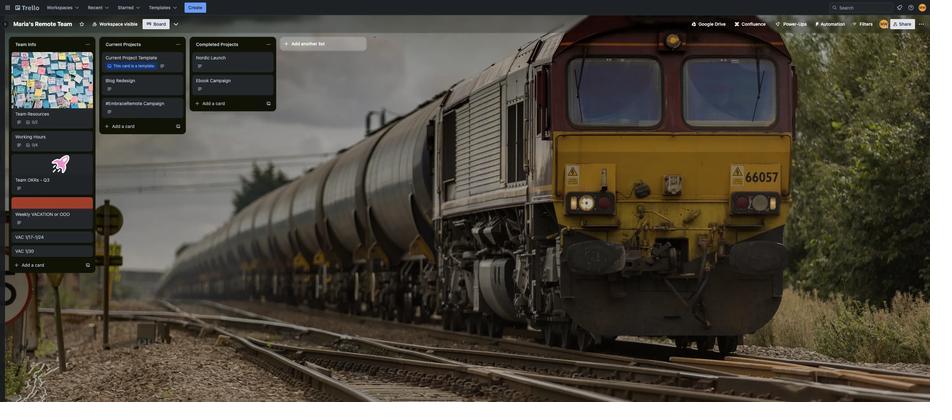Task type: describe. For each thing, give the bounding box(es) containing it.
nordic launch
[[196, 55, 226, 60]]

vac for vac 1/30
[[15, 249, 24, 254]]

show menu image
[[919, 21, 925, 27]]

current for current projects
[[106, 42, 122, 47]]

filters button
[[850, 19, 875, 29]]

search image
[[832, 5, 837, 10]]

completed projects
[[196, 42, 238, 47]]

card for working hours
[[35, 263, 44, 268]]

back to home image
[[15, 3, 39, 13]]

team inside text box
[[57, 21, 72, 27]]

starred button
[[114, 3, 144, 13]]

ebook
[[196, 78, 209, 83]]

automation
[[821, 21, 845, 27]]

campaign for ebook campaign
[[210, 78, 231, 83]]

working
[[15, 134, 32, 140]]

filters
[[860, 21, 873, 27]]

create button
[[185, 3, 206, 13]]

this card is a template.
[[113, 64, 155, 68]]

power-
[[784, 21, 799, 27]]

0 horizontal spatial create from template… image
[[85, 263, 90, 268]]

a for blog redesign
[[122, 124, 124, 129]]

1/17-
[[25, 235, 35, 240]]

nordic launch link
[[196, 55, 270, 61]]

0 notifications image
[[896, 4, 904, 11]]

weekly vacation or ooo
[[15, 212, 70, 217]]

/ for hours
[[34, 143, 35, 148]]

automation button
[[812, 19, 849, 29]]

add a card button for launch
[[192, 99, 264, 109]]

star or unstar board image
[[79, 22, 84, 27]]

workspace
[[100, 21, 123, 27]]

info
[[28, 42, 36, 47]]

0 horizontal spatial maria williams (mariawilliams94) image
[[880, 20, 889, 29]]

maria's
[[13, 21, 34, 27]]

add a card for project
[[112, 124, 135, 129]]

card left is
[[122, 64, 130, 68]]

this member is an admin of this board. image
[[885, 26, 888, 29]]

working hours
[[15, 134, 46, 140]]

customize views image
[[173, 21, 179, 27]]

a right is
[[135, 64, 137, 68]]

vac 1/17-1/24 link
[[15, 234, 89, 241]]

0 for resources
[[32, 120, 34, 125]]

ebook campaign
[[196, 78, 231, 83]]

maria's remote team
[[13, 21, 72, 27]]

remote
[[35, 21, 56, 27]]

vac 1/17-1/24
[[15, 235, 44, 240]]

vacation
[[31, 212, 53, 217]]

board link
[[143, 19, 170, 29]]

is
[[131, 64, 134, 68]]

team resources
[[15, 111, 49, 117]]

create from template… image for current project template
[[176, 124, 181, 129]]

current for current project template
[[106, 55, 121, 60]]

0 for hours
[[32, 143, 34, 148]]

Search field
[[837, 3, 893, 12]]

#embraceremote campaign
[[106, 101, 164, 106]]

weekly
[[15, 212, 30, 217]]

team for team info
[[15, 42, 27, 47]]

add a card for launch
[[202, 101, 225, 106]]

nordic
[[196, 55, 210, 60]]

power-ups
[[784, 21, 807, 27]]

google
[[699, 21, 714, 27]]

google drive
[[699, 21, 726, 27]]

confluence
[[742, 21, 766, 27]]

another
[[301, 41, 317, 46]]

workspaces button
[[43, 3, 83, 13]]

share
[[899, 21, 912, 27]]



Task type: locate. For each thing, give the bounding box(es) containing it.
power-ups button
[[771, 19, 811, 29]]

redesign
[[116, 78, 135, 83]]

1 vertical spatial add a card
[[112, 124, 135, 129]]

board
[[154, 21, 166, 27]]

2 current from the top
[[106, 55, 121, 60]]

create from template… image for nordic launch
[[266, 101, 271, 106]]

visible
[[124, 21, 138, 27]]

open information menu image
[[908, 4, 915, 11]]

vac
[[15, 235, 24, 240], [15, 249, 24, 254]]

google drive icon image
[[692, 22, 696, 26]]

a for ebook campaign
[[212, 101, 215, 106]]

workspace visible button
[[88, 19, 141, 29]]

2 vertical spatial create from template… image
[[85, 263, 90, 268]]

ups
[[799, 21, 807, 27]]

2 horizontal spatial create from template… image
[[266, 101, 271, 106]]

add for blog redesign
[[112, 124, 120, 129]]

team left 'info'
[[15, 42, 27, 47]]

#embraceremote
[[106, 101, 142, 106]]

projects for current projects
[[123, 42, 141, 47]]

weekly vacation or ooo link
[[15, 212, 89, 218]]

vac for vac 1/17-1/24
[[15, 235, 24, 240]]

0 / 4
[[32, 143, 38, 148]]

projects inside text field
[[221, 42, 238, 47]]

add a card button down vac 1/30 link
[[11, 261, 83, 271]]

0 vertical spatial 0
[[32, 120, 34, 125]]

blog
[[106, 78, 115, 83]]

a down ebook campaign
[[212, 101, 215, 106]]

2 / from the top
[[34, 143, 35, 148]]

current project template
[[106, 55, 157, 60]]

a down #embraceremote
[[122, 124, 124, 129]]

add a card
[[202, 101, 225, 106], [112, 124, 135, 129], [22, 263, 44, 268]]

template.
[[138, 64, 155, 68]]

recent
[[88, 5, 103, 10]]

projects up the nordic launch link on the left top
[[221, 42, 238, 47]]

vac 1/30 link
[[15, 248, 89, 255]]

/ down team resources
[[34, 120, 35, 125]]

current down workspace visible button at the left top
[[106, 42, 122, 47]]

0 left 2
[[32, 120, 34, 125]]

/ down working hours in the left top of the page
[[34, 143, 35, 148]]

confluence button
[[731, 19, 770, 29]]

0 horizontal spatial campaign
[[144, 101, 164, 106]]

or
[[54, 212, 58, 217]]

vac left 1/17-
[[15, 235, 24, 240]]

a for working hours
[[31, 263, 34, 268]]

workspace visible
[[100, 21, 138, 27]]

0 vertical spatial vac
[[15, 235, 24, 240]]

#embraceremote campaign link
[[106, 101, 180, 107]]

team down workspaces popup button
[[57, 21, 72, 27]]

0 vertical spatial add a card
[[202, 101, 225, 106]]

add down vac 1/30
[[22, 263, 30, 268]]

1/24
[[35, 235, 44, 240]]

projects
[[123, 42, 141, 47], [221, 42, 238, 47]]

2 horizontal spatial add a card
[[202, 101, 225, 106]]

1 vertical spatial /
[[34, 143, 35, 148]]

add down #embraceremote
[[112, 124, 120, 129]]

card down #embraceremote campaign
[[125, 124, 135, 129]]

current
[[106, 42, 122, 47], [106, 55, 121, 60]]

1 vertical spatial create from template… image
[[176, 124, 181, 129]]

current projects
[[106, 42, 141, 47]]

rocketship image
[[50, 154, 71, 175]]

completed
[[196, 42, 220, 47]]

1 vertical spatial add a card button
[[102, 122, 173, 132]]

add another list button
[[280, 37, 367, 51]]

card for blog redesign
[[125, 124, 135, 129]]

1 vertical spatial vac
[[15, 249, 24, 254]]

maria williams (mariawilliams94) image right open information menu image
[[919, 4, 927, 11]]

list
[[319, 41, 325, 46]]

add inside add another list button
[[292, 41, 300, 46]]

hours
[[33, 134, 46, 140]]

campaign
[[210, 78, 231, 83], [144, 101, 164, 106]]

1 / from the top
[[34, 120, 35, 125]]

2 vertical spatial add a card button
[[11, 261, 83, 271]]

add another list
[[292, 41, 325, 46]]

ebook campaign link
[[196, 78, 270, 84]]

current project template link
[[106, 55, 180, 61]]

confluence icon image
[[735, 22, 739, 26]]

this
[[113, 64, 121, 68]]

add for ebook campaign
[[202, 101, 211, 106]]

1 horizontal spatial maria williams (mariawilliams94) image
[[919, 4, 927, 11]]

share button
[[891, 19, 915, 29]]

1 vac from the top
[[15, 235, 24, 240]]

projects inside text box
[[123, 42, 141, 47]]

/
[[34, 120, 35, 125], [34, 143, 35, 148]]

1 horizontal spatial add a card
[[112, 124, 135, 129]]

1 0 from the top
[[32, 120, 34, 125]]

0 vertical spatial campaign
[[210, 78, 231, 83]]

2 0 from the top
[[32, 143, 34, 148]]

vac 1/30
[[15, 249, 34, 254]]

4
[[35, 143, 38, 148]]

team for team okrs - q3
[[15, 178, 26, 183]]

add a card down #embraceremote
[[112, 124, 135, 129]]

q3
[[43, 178, 50, 183]]

create from template… image
[[266, 101, 271, 106], [176, 124, 181, 129], [85, 263, 90, 268]]

Team Info text field
[[11, 39, 81, 50]]

0 vertical spatial maria williams (mariawilliams94) image
[[919, 4, 927, 11]]

add a card button for project
[[102, 122, 173, 132]]

projects for completed projects
[[221, 42, 238, 47]]

2
[[35, 120, 38, 125]]

team left the resources
[[15, 111, 26, 117]]

add for working hours
[[22, 263, 30, 268]]

team okrs - q3
[[15, 178, 50, 183]]

a
[[135, 64, 137, 68], [212, 101, 215, 106], [122, 124, 124, 129], [31, 263, 34, 268]]

workspaces
[[47, 5, 73, 10]]

maria williams (mariawilliams94) image
[[919, 4, 927, 11], [880, 20, 889, 29]]

ooo
[[60, 212, 70, 217]]

1 horizontal spatial add a card button
[[102, 122, 173, 132]]

team resources link
[[15, 111, 89, 117]]

team left okrs
[[15, 178, 26, 183]]

0 horizontal spatial add a card button
[[11, 261, 83, 271]]

add
[[292, 41, 300, 46], [202, 101, 211, 106], [112, 124, 120, 129], [22, 263, 30, 268]]

2 projects from the left
[[221, 42, 238, 47]]

projects up current project template
[[123, 42, 141, 47]]

card
[[122, 64, 130, 68], [216, 101, 225, 106], [125, 124, 135, 129], [35, 263, 44, 268]]

0 left 4
[[32, 143, 34, 148]]

card for ebook campaign
[[216, 101, 225, 106]]

team info
[[15, 42, 36, 47]]

1 horizontal spatial create from template… image
[[176, 124, 181, 129]]

current up this
[[106, 55, 121, 60]]

2 vertical spatial add a card
[[22, 263, 44, 268]]

1 vertical spatial current
[[106, 55, 121, 60]]

add a card down ebook campaign
[[202, 101, 225, 106]]

campaign for #embraceremote campaign
[[144, 101, 164, 106]]

add left the another in the left top of the page
[[292, 41, 300, 46]]

a down 1/30
[[31, 263, 34, 268]]

1 horizontal spatial campaign
[[210, 78, 231, 83]]

working hours link
[[15, 134, 89, 140]]

team okrs - q3 link
[[15, 177, 89, 184]]

1 horizontal spatial projects
[[221, 42, 238, 47]]

0 horizontal spatial projects
[[123, 42, 141, 47]]

0 vertical spatial add a card button
[[192, 99, 264, 109]]

1 current from the top
[[106, 42, 122, 47]]

okrs
[[28, 178, 39, 183]]

team inside text field
[[15, 42, 27, 47]]

1 vertical spatial maria williams (mariawilliams94) image
[[880, 20, 889, 29]]

drive
[[715, 21, 726, 27]]

card down ebook campaign
[[216, 101, 225, 106]]

add down ebook
[[202, 101, 211, 106]]

launch
[[211, 55, 226, 60]]

team for team resources
[[15, 111, 26, 117]]

blog redesign
[[106, 78, 135, 83]]

1 vertical spatial 0
[[32, 143, 34, 148]]

2 horizontal spatial add a card button
[[192, 99, 264, 109]]

current inside text box
[[106, 42, 122, 47]]

1 projects from the left
[[123, 42, 141, 47]]

0 horizontal spatial add a card
[[22, 263, 44, 268]]

Current Projects text field
[[102, 39, 172, 50]]

add a card button
[[192, 99, 264, 109], [102, 122, 173, 132], [11, 261, 83, 271]]

create
[[188, 5, 203, 10]]

/ for resources
[[34, 120, 35, 125]]

template
[[138, 55, 157, 60]]

maria williams (mariawilliams94) image right filters
[[880, 20, 889, 29]]

campaign right ebook
[[210, 78, 231, 83]]

google drive button
[[688, 19, 730, 29]]

add a card button down #embraceremote campaign
[[102, 122, 173, 132]]

templates
[[149, 5, 171, 10]]

add a card down 1/30
[[22, 263, 44, 268]]

0 / 2
[[32, 120, 38, 125]]

recent button
[[84, 3, 113, 13]]

campaign down blog redesign link
[[144, 101, 164, 106]]

blog redesign link
[[106, 78, 180, 84]]

vac left 1/30
[[15, 249, 24, 254]]

Board name text field
[[10, 19, 75, 29]]

-
[[40, 178, 42, 183]]

resources
[[28, 111, 49, 117]]

project
[[122, 55, 137, 60]]

templates button
[[145, 3, 181, 13]]

1 vertical spatial campaign
[[144, 101, 164, 106]]

sm image
[[812, 19, 821, 28]]

primary element
[[0, 0, 930, 15]]

add a card button down ebook campaign link
[[192, 99, 264, 109]]

1/30
[[25, 249, 34, 254]]

Completed Projects text field
[[192, 39, 262, 50]]

0 vertical spatial create from template… image
[[266, 101, 271, 106]]

card down vac 1/30 link
[[35, 263, 44, 268]]

starred
[[118, 5, 134, 10]]

0 vertical spatial /
[[34, 120, 35, 125]]

team
[[57, 21, 72, 27], [15, 42, 27, 47], [15, 111, 26, 117], [15, 178, 26, 183]]

0 vertical spatial current
[[106, 42, 122, 47]]

2 vac from the top
[[15, 249, 24, 254]]



Task type: vqa. For each thing, say whether or not it's contained in the screenshot.
Nov 13, 2020 OPTION
no



